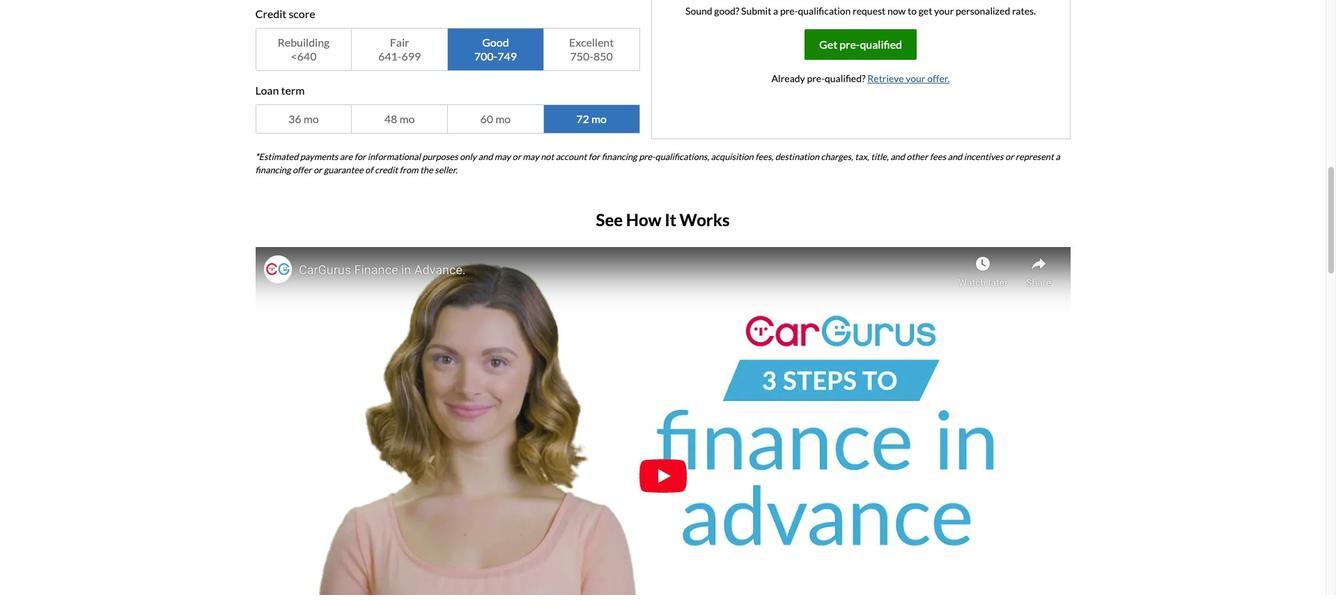 Task type: describe. For each thing, give the bounding box(es) containing it.
2 may from the left
[[523, 151, 539, 162]]

loan term
[[255, 83, 305, 97]]

699
[[402, 49, 421, 62]]

retrieve
[[868, 72, 904, 84]]

72 mo
[[576, 112, 607, 125]]

750-
[[570, 49, 594, 62]]

purposes
[[422, 151, 458, 162]]

mo for 36 mo
[[304, 112, 319, 125]]

1 for from the left
[[354, 151, 366, 162]]

*estimated
[[255, 151, 298, 162]]

incentives
[[964, 151, 1004, 162]]

already
[[772, 72, 805, 84]]

see
[[596, 210, 623, 230]]

700-
[[474, 49, 498, 62]]

good?
[[714, 5, 740, 17]]

60
[[480, 112, 493, 125]]

offer.
[[928, 72, 950, 84]]

how
[[626, 210, 662, 230]]

retrieve your offer. link
[[868, 72, 950, 84]]

now
[[888, 5, 906, 17]]

it
[[665, 210, 677, 230]]

60 mo
[[480, 112, 511, 125]]

to
[[908, 5, 917, 17]]

acquisition
[[711, 151, 754, 162]]

excellent
[[569, 35, 614, 49]]

good
[[482, 35, 509, 49]]

1 vertical spatial financing
[[255, 164, 291, 175]]

the
[[420, 164, 433, 175]]

sound
[[686, 5, 712, 17]]

pre- inside 'button'
[[840, 37, 860, 51]]

seller.
[[435, 164, 458, 175]]

works
[[680, 210, 730, 230]]

see how it works
[[596, 210, 730, 230]]

tax,
[[855, 151, 869, 162]]

48
[[384, 112, 397, 125]]

fair 641-699
[[378, 35, 421, 62]]

of
[[365, 164, 373, 175]]

rebuilding <640
[[278, 35, 330, 62]]

48 mo
[[384, 112, 415, 125]]

excellent 750-850
[[569, 35, 614, 62]]

1 vertical spatial your
[[906, 72, 926, 84]]

charges,
[[821, 151, 853, 162]]

payments
[[300, 151, 338, 162]]

pre- right "submit" at the right top
[[780, 5, 798, 17]]

credit
[[255, 7, 287, 20]]

get pre-qualified
[[819, 37, 902, 51]]

rebuilding
[[278, 35, 330, 49]]

destination
[[775, 151, 819, 162]]

36
[[288, 112, 301, 125]]

a inside *estimated payments are for informational purposes only and may or may not account for financing pre-qualifications, acquisition fees, destination charges, tax, title, and other fees and incentives or represent a financing offer or guarantee of credit from the seller.
[[1056, 151, 1060, 162]]

from
[[400, 164, 418, 175]]

title,
[[871, 151, 889, 162]]

credit
[[375, 164, 398, 175]]

informational
[[368, 151, 421, 162]]

2 for from the left
[[589, 151, 600, 162]]

qualified?
[[825, 72, 866, 84]]

36 mo
[[288, 112, 319, 125]]

mo for 60 mo
[[496, 112, 511, 125]]

0 vertical spatial your
[[934, 5, 954, 17]]

already pre-qualified? retrieve your offer.
[[772, 72, 950, 84]]

good 700-749
[[474, 35, 517, 62]]

641-
[[378, 49, 402, 62]]



Task type: vqa. For each thing, say whether or not it's contained in the screenshot.
down
no



Task type: locate. For each thing, give the bounding box(es) containing it.
<640
[[291, 49, 317, 62]]

2 horizontal spatial and
[[948, 151, 962, 162]]

offer
[[293, 164, 312, 175]]

pre- right get
[[840, 37, 860, 51]]

1 horizontal spatial your
[[934, 5, 954, 17]]

1 vertical spatial a
[[1056, 151, 1060, 162]]

2 and from the left
[[891, 151, 905, 162]]

your right get
[[934, 5, 954, 17]]

get
[[819, 37, 838, 51]]

3 mo from the left
[[496, 112, 511, 125]]

3 and from the left
[[948, 151, 962, 162]]

mo
[[304, 112, 319, 125], [400, 112, 415, 125], [496, 112, 511, 125], [591, 112, 607, 125]]

may right only
[[495, 151, 511, 162]]

mo right 36
[[304, 112, 319, 125]]

1 horizontal spatial a
[[1056, 151, 1060, 162]]

not
[[541, 151, 554, 162]]

may left not
[[523, 151, 539, 162]]

financing down *estimated
[[255, 164, 291, 175]]

are
[[340, 151, 353, 162]]

term
[[281, 83, 305, 97]]

qualification
[[798, 5, 851, 17]]

fair
[[390, 35, 409, 49]]

or down payments
[[314, 164, 322, 175]]

or left represent
[[1005, 151, 1014, 162]]

mo for 72 mo
[[591, 112, 607, 125]]

0 horizontal spatial and
[[478, 151, 493, 162]]

0 horizontal spatial a
[[773, 5, 778, 17]]

1 horizontal spatial financing
[[602, 151, 637, 162]]

loan
[[255, 83, 279, 97]]

mo right 48 in the top left of the page
[[400, 112, 415, 125]]

account
[[556, 151, 587, 162]]

0 horizontal spatial your
[[906, 72, 926, 84]]

may
[[495, 151, 511, 162], [523, 151, 539, 162]]

and
[[478, 151, 493, 162], [891, 151, 905, 162], [948, 151, 962, 162]]

*estimated payments are for informational purposes only and may or may not account for financing pre-qualifications, acquisition fees, destination charges, tax, title, and other fees and incentives or represent a financing offer or guarantee of credit from the seller.
[[255, 151, 1060, 175]]

financing down 72 mo
[[602, 151, 637, 162]]

sound good? submit a pre-qualification request now to get your personalized rates.
[[686, 5, 1036, 17]]

for right are
[[354, 151, 366, 162]]

pre- up how
[[639, 151, 655, 162]]

2 horizontal spatial or
[[1005, 151, 1014, 162]]

1 horizontal spatial or
[[513, 151, 521, 162]]

1 horizontal spatial for
[[589, 151, 600, 162]]

personalized
[[956, 5, 1010, 17]]

and right the title,
[[891, 151, 905, 162]]

only
[[460, 151, 477, 162]]

rates.
[[1012, 5, 1036, 17]]

pre- inside *estimated payments are for informational purposes only and may or may not account for financing pre-qualifications, acquisition fees, destination charges, tax, title, and other fees and incentives or represent a financing offer or guarantee of credit from the seller.
[[639, 151, 655, 162]]

72
[[576, 112, 589, 125]]

a right represent
[[1056, 151, 1060, 162]]

your left offer.
[[906, 72, 926, 84]]

request
[[853, 5, 886, 17]]

0 horizontal spatial financing
[[255, 164, 291, 175]]

a right "submit" at the right top
[[773, 5, 778, 17]]

850
[[594, 49, 613, 62]]

1 may from the left
[[495, 151, 511, 162]]

mo right 60
[[496, 112, 511, 125]]

fees,
[[755, 151, 774, 162]]

for
[[354, 151, 366, 162], [589, 151, 600, 162]]

mo right the 72
[[591, 112, 607, 125]]

guarantee
[[324, 164, 363, 175]]

submit
[[741, 5, 772, 17]]

fees
[[930, 151, 946, 162]]

financing
[[602, 151, 637, 162], [255, 164, 291, 175]]

get pre-qualified button
[[805, 29, 917, 60]]

pre- right already at right top
[[807, 72, 825, 84]]

or
[[513, 151, 521, 162], [1005, 151, 1014, 162], [314, 164, 322, 175]]

score
[[289, 7, 315, 20]]

4 mo from the left
[[591, 112, 607, 125]]

other
[[907, 151, 928, 162]]

qualifications,
[[655, 151, 709, 162]]

2 mo from the left
[[400, 112, 415, 125]]

and right fees
[[948, 151, 962, 162]]

qualified
[[860, 37, 902, 51]]

get
[[919, 5, 933, 17]]

1 horizontal spatial may
[[523, 151, 539, 162]]

for right account
[[589, 151, 600, 162]]

0 vertical spatial financing
[[602, 151, 637, 162]]

a
[[773, 5, 778, 17], [1056, 151, 1060, 162]]

0 horizontal spatial or
[[314, 164, 322, 175]]

0 horizontal spatial for
[[354, 151, 366, 162]]

or left not
[[513, 151, 521, 162]]

1 mo from the left
[[304, 112, 319, 125]]

1 and from the left
[[478, 151, 493, 162]]

0 horizontal spatial may
[[495, 151, 511, 162]]

credit score
[[255, 7, 315, 20]]

represent
[[1016, 151, 1054, 162]]

your
[[934, 5, 954, 17], [906, 72, 926, 84]]

pre-
[[780, 5, 798, 17], [840, 37, 860, 51], [807, 72, 825, 84], [639, 151, 655, 162]]

mo for 48 mo
[[400, 112, 415, 125]]

and right only
[[478, 151, 493, 162]]

1 horizontal spatial and
[[891, 151, 905, 162]]

749
[[498, 49, 517, 62]]

0 vertical spatial a
[[773, 5, 778, 17]]



